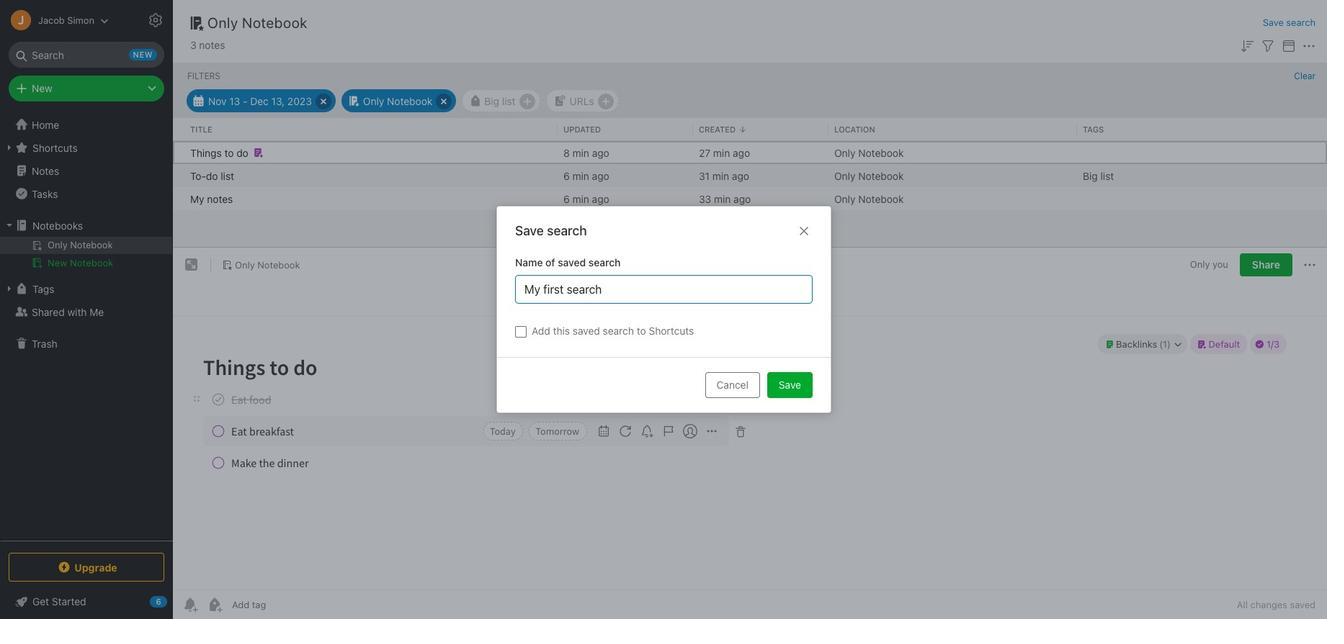 Task type: describe. For each thing, give the bounding box(es) containing it.
Search text field
[[19, 42, 154, 68]]

tags inside button
[[32, 283, 54, 295]]

big list inside row group
[[1083, 170, 1114, 182]]

settings image
[[147, 12, 164, 29]]

27 min ago
[[699, 147, 750, 159]]

with
[[67, 306, 87, 318]]

notebooks
[[32, 219, 83, 232]]

new for new notebook
[[48, 257, 67, 269]]

6 for 31 min ago
[[563, 170, 570, 182]]

things
[[190, 147, 222, 159]]

search right this
[[602, 325, 634, 337]]

big list inside button
[[484, 95, 516, 107]]

shortcuts inside button
[[32, 142, 78, 154]]

2 horizontal spatial list
[[1101, 170, 1114, 182]]

clear button
[[1294, 71, 1316, 81]]

nov
[[208, 95, 227, 107]]

only you
[[1190, 259, 1228, 270]]

27
[[699, 147, 711, 159]]

save inside 'button'
[[778, 379, 801, 391]]

nov 13 - dec 13, 2023 button
[[187, 89, 336, 112]]

search inside button
[[1286, 17, 1316, 28]]

saved for this
[[572, 325, 600, 337]]

share button
[[1240, 254, 1293, 277]]

add a reminder image
[[182, 597, 199, 614]]

title
[[190, 124, 212, 134]]

13
[[229, 95, 240, 107]]

add
[[531, 325, 550, 337]]

notes
[[32, 165, 59, 177]]

home
[[32, 119, 59, 131]]

name of saved search
[[515, 257, 620, 269]]

expand note image
[[183, 257, 200, 274]]

Name of saved search text field
[[523, 282, 804, 297]]

to-do list
[[190, 170, 234, 182]]

Add this saved search to Shortcuts checkbox
[[515, 326, 526, 338]]

tags inside row group
[[1083, 124, 1104, 134]]

trash
[[32, 338, 57, 350]]

8 min ago
[[563, 147, 609, 159]]

updated
[[563, 124, 601, 134]]

shared with me link
[[0, 300, 172, 324]]

6 for 33 min ago
[[563, 193, 570, 205]]

0 vertical spatial save search
[[1263, 17, 1316, 28]]

new button
[[9, 76, 164, 102]]

changes
[[1250, 599, 1287, 611]]

add tag image
[[206, 597, 223, 614]]

31 min ago
[[699, 170, 749, 182]]

saved for changes
[[1290, 599, 1316, 611]]

0 horizontal spatial list
[[221, 170, 234, 182]]

1 vertical spatial to
[[636, 325, 646, 337]]

home link
[[0, 113, 173, 136]]

save inside button
[[1263, 17, 1284, 28]]

clear
[[1294, 71, 1316, 81]]

share
[[1252, 259, 1280, 271]]

new notebook
[[48, 257, 113, 269]]

tasks
[[32, 188, 58, 200]]

upgrade button
[[9, 553, 164, 582]]

1 horizontal spatial do
[[236, 147, 248, 159]]

this
[[553, 325, 570, 337]]

all
[[1237, 599, 1248, 611]]

note window element
[[173, 248, 1327, 620]]

3 notes
[[190, 39, 225, 51]]

trash link
[[0, 332, 172, 355]]

13,
[[271, 95, 285, 107]]

things to do
[[190, 147, 248, 159]]

new notebook button
[[0, 254, 172, 272]]

tree containing home
[[0, 113, 173, 540]]

shared with me
[[32, 306, 104, 318]]

tasks button
[[0, 182, 172, 205]]

search right of
[[588, 257, 620, 269]]

notebooks link
[[0, 214, 172, 237]]

new for new
[[32, 82, 52, 94]]



Task type: locate. For each thing, give the bounding box(es) containing it.
save
[[1263, 17, 1284, 28], [515, 223, 543, 238], [778, 379, 801, 391]]

1 vertical spatial shortcuts
[[648, 325, 694, 337]]

only
[[208, 14, 238, 31], [363, 95, 384, 107], [834, 147, 856, 159], [834, 170, 856, 182], [834, 193, 856, 205], [1190, 259, 1210, 270], [235, 259, 255, 271]]

0 vertical spatial shortcuts
[[32, 142, 78, 154]]

expand notebooks image
[[4, 220, 15, 231]]

to right "things"
[[224, 147, 234, 159]]

expand tags image
[[4, 283, 15, 295]]

1 horizontal spatial save
[[778, 379, 801, 391]]

list inside button
[[502, 95, 516, 107]]

big
[[484, 95, 499, 107], [1083, 170, 1098, 182]]

1 horizontal spatial big list
[[1083, 170, 1114, 182]]

all changes saved
[[1237, 599, 1316, 611]]

row group containing things to do
[[173, 141, 1327, 210]]

to down the name of saved search text field
[[636, 325, 646, 337]]

notes for my notes
[[207, 193, 233, 205]]

save button
[[767, 373, 812, 398]]

urls button
[[546, 89, 619, 112]]

saved right changes at the bottom of the page
[[1290, 599, 1316, 611]]

1 vertical spatial new
[[48, 257, 67, 269]]

upgrade
[[74, 562, 117, 574]]

1 horizontal spatial shortcuts
[[648, 325, 694, 337]]

new inside button
[[48, 257, 67, 269]]

shortcuts button
[[0, 136, 172, 159]]

0 horizontal spatial tags
[[32, 283, 54, 295]]

to-
[[190, 170, 206, 182]]

Note Editor text field
[[173, 317, 1327, 590]]

big list button
[[462, 89, 540, 112]]

1 vertical spatial do
[[206, 170, 218, 182]]

nov 13 - dec 13, 2023
[[208, 95, 312, 107]]

search
[[1286, 17, 1316, 28], [547, 223, 587, 238], [588, 257, 620, 269], [602, 325, 634, 337]]

big inside button
[[484, 95, 499, 107]]

6 min ago
[[563, 170, 609, 182], [563, 193, 609, 205]]

of
[[545, 257, 555, 269]]

tags
[[1083, 124, 1104, 134], [32, 283, 54, 295]]

33 min ago
[[699, 193, 751, 205]]

2023
[[287, 95, 312, 107]]

shortcuts down the name of saved search text field
[[648, 325, 694, 337]]

my notes
[[190, 193, 233, 205]]

cancel
[[716, 379, 748, 391]]

saved right of
[[557, 257, 586, 269]]

2 6 min ago from the top
[[563, 193, 609, 205]]

1 vertical spatial 6 min ago
[[563, 193, 609, 205]]

me
[[90, 306, 104, 318]]

tree
[[0, 113, 173, 540]]

new notebook group
[[0, 237, 172, 277]]

8
[[563, 147, 570, 159]]

only notebook button
[[341, 89, 456, 112], [217, 255, 305, 275]]

0 horizontal spatial big
[[484, 95, 499, 107]]

big inside row group
[[1083, 170, 1098, 182]]

shortcuts
[[32, 142, 78, 154], [648, 325, 694, 337]]

1 horizontal spatial only notebook button
[[341, 89, 456, 112]]

2 6 from the top
[[563, 193, 570, 205]]

1 vertical spatial tags
[[32, 283, 54, 295]]

0 vertical spatial new
[[32, 82, 52, 94]]

location
[[834, 124, 875, 134]]

2 row group from the top
[[173, 141, 1327, 210]]

dec
[[250, 95, 269, 107]]

2 vertical spatial saved
[[1290, 599, 1316, 611]]

6 min ago for 33 min ago
[[563, 193, 609, 205]]

0 horizontal spatial do
[[206, 170, 218, 182]]

my
[[190, 193, 204, 205]]

0 vertical spatial to
[[224, 147, 234, 159]]

saved right this
[[572, 325, 600, 337]]

3
[[190, 39, 196, 51]]

tags button
[[0, 277, 172, 300]]

1 horizontal spatial big
[[1083, 170, 1098, 182]]

0 vertical spatial 6
[[563, 170, 570, 182]]

1 horizontal spatial save search
[[1263, 17, 1316, 28]]

1 vertical spatial big list
[[1083, 170, 1114, 182]]

1 vertical spatial big
[[1083, 170, 1098, 182]]

0 horizontal spatial only notebook button
[[217, 255, 305, 275]]

notes link
[[0, 159, 172, 182]]

created
[[699, 124, 736, 134]]

notebook
[[242, 14, 308, 31], [387, 95, 433, 107], [858, 147, 904, 159], [858, 170, 904, 182], [858, 193, 904, 205], [70, 257, 113, 269], [257, 259, 300, 271]]

name
[[515, 257, 543, 269]]

do right "things"
[[236, 147, 248, 159]]

33
[[699, 193, 711, 205]]

0 horizontal spatial save search
[[515, 223, 587, 238]]

2 vertical spatial save
[[778, 379, 801, 391]]

0 vertical spatial 6 min ago
[[563, 170, 609, 182]]

0 horizontal spatial to
[[224, 147, 234, 159]]

1 vertical spatial 6
[[563, 193, 570, 205]]

0 vertical spatial big
[[484, 95, 499, 107]]

do
[[236, 147, 248, 159], [206, 170, 218, 182]]

notes right 3
[[199, 39, 225, 51]]

cell
[[0, 237, 172, 254]]

0 vertical spatial only notebook button
[[341, 89, 456, 112]]

cancel button
[[705, 373, 760, 398]]

save search up of
[[515, 223, 587, 238]]

save search
[[1263, 17, 1316, 28], [515, 223, 587, 238]]

1 vertical spatial saved
[[572, 325, 600, 337]]

save search up clear
[[1263, 17, 1316, 28]]

0 vertical spatial tags
[[1083, 124, 1104, 134]]

big list
[[484, 95, 516, 107], [1083, 170, 1114, 182]]

0 horizontal spatial big list
[[484, 95, 516, 107]]

you
[[1213, 259, 1228, 270]]

new up home
[[32, 82, 52, 94]]

to
[[224, 147, 234, 159], [636, 325, 646, 337]]

0 vertical spatial do
[[236, 147, 248, 159]]

0 vertical spatial big list
[[484, 95, 516, 107]]

search up name of saved search
[[547, 223, 587, 238]]

notebook inside note window element
[[257, 259, 300, 271]]

1 vertical spatial notes
[[207, 193, 233, 205]]

31
[[699, 170, 710, 182]]

row group containing title
[[173, 118, 1327, 141]]

1 vertical spatial save search
[[515, 223, 587, 238]]

1 row group from the top
[[173, 118, 1327, 141]]

do up my notes
[[206, 170, 218, 182]]

search up clear
[[1286, 17, 1316, 28]]

notes
[[199, 39, 225, 51], [207, 193, 233, 205]]

row group
[[173, 118, 1327, 141], [173, 141, 1327, 210]]

0 horizontal spatial save
[[515, 223, 543, 238]]

1 horizontal spatial to
[[636, 325, 646, 337]]

1 6 min ago from the top
[[563, 170, 609, 182]]

1 vertical spatial only notebook button
[[217, 255, 305, 275]]

to inside row group
[[224, 147, 234, 159]]

notes inside row group
[[207, 193, 233, 205]]

6 min ago for 31 min ago
[[563, 170, 609, 182]]

saved inside note window element
[[1290, 599, 1316, 611]]

0 vertical spatial save
[[1263, 17, 1284, 28]]

0 vertical spatial saved
[[557, 257, 586, 269]]

shortcuts down home
[[32, 142, 78, 154]]

ago
[[592, 147, 609, 159], [733, 147, 750, 159], [592, 170, 609, 182], [732, 170, 749, 182], [592, 193, 609, 205], [734, 193, 751, 205]]

-
[[243, 95, 248, 107]]

1 vertical spatial save
[[515, 223, 543, 238]]

shared
[[32, 306, 65, 318]]

filters
[[187, 71, 220, 81]]

None search field
[[19, 42, 154, 68]]

new down notebooks
[[48, 257, 67, 269]]

notes right my
[[207, 193, 233, 205]]

urls
[[570, 95, 594, 107]]

1 horizontal spatial list
[[502, 95, 516, 107]]

new inside popup button
[[32, 82, 52, 94]]

close image
[[795, 222, 812, 240]]

saved for of
[[557, 257, 586, 269]]

0 vertical spatial notes
[[199, 39, 225, 51]]

min
[[572, 147, 589, 159], [713, 147, 730, 159], [572, 170, 589, 182], [712, 170, 729, 182], [572, 193, 589, 205], [714, 193, 731, 205]]

only notebook
[[208, 14, 308, 31], [363, 95, 433, 107], [834, 147, 904, 159], [834, 170, 904, 182], [834, 193, 904, 205], [235, 259, 300, 271]]

2 horizontal spatial save
[[1263, 17, 1284, 28]]

new
[[32, 82, 52, 94], [48, 257, 67, 269]]

6
[[563, 170, 570, 182], [563, 193, 570, 205]]

notebook inside new notebook button
[[70, 257, 113, 269]]

0 horizontal spatial shortcuts
[[32, 142, 78, 154]]

1 horizontal spatial tags
[[1083, 124, 1104, 134]]

notes for 3 notes
[[199, 39, 225, 51]]

list
[[502, 95, 516, 107], [221, 170, 234, 182], [1101, 170, 1114, 182]]

only notebook inside note window element
[[235, 259, 300, 271]]

1 6 from the top
[[563, 170, 570, 182]]

add this saved search to shortcuts
[[531, 325, 694, 337]]

save search button
[[1263, 16, 1316, 30]]

saved
[[557, 257, 586, 269], [572, 325, 600, 337], [1290, 599, 1316, 611]]



Task type: vqa. For each thing, say whether or not it's contained in the screenshot.
Untitled's Gary Orlando
no



